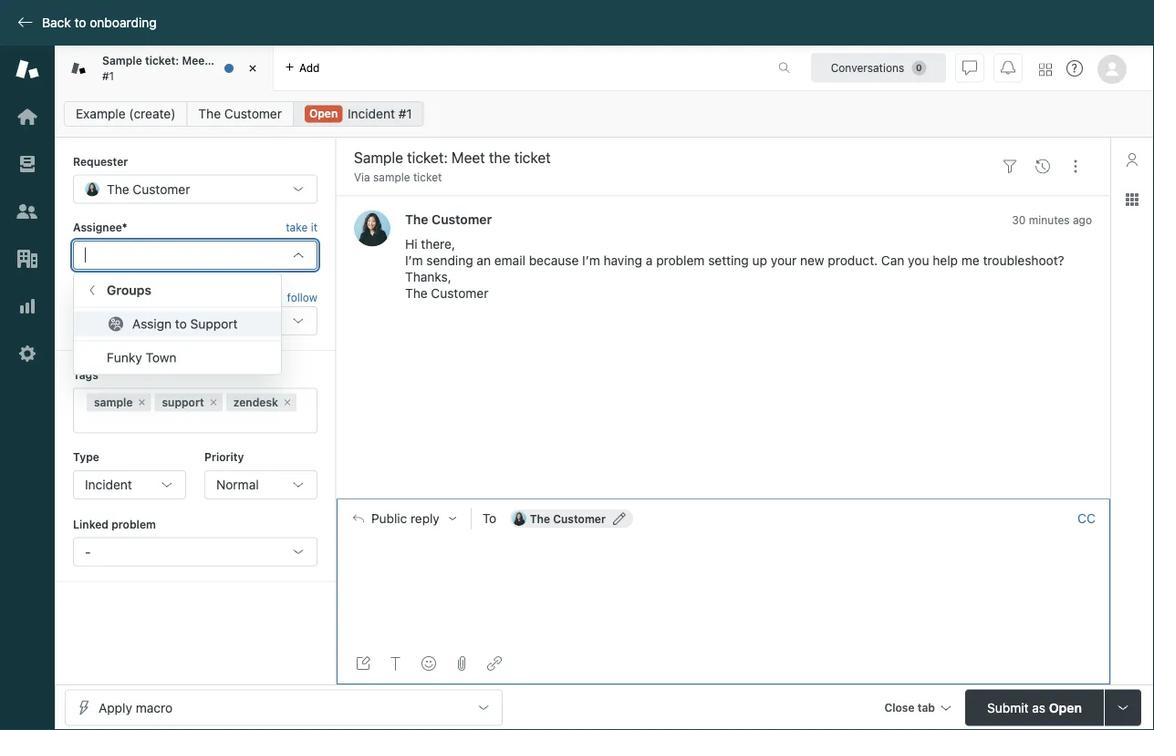 Task type: describe. For each thing, give the bounding box(es) containing it.
macro
[[136, 701, 173, 716]]

to for onboarding
[[74, 15, 86, 30]]

normal
[[216, 478, 259, 493]]

funky
[[107, 350, 142, 365]]

organizations image
[[16, 247, 39, 271]]

the customer link inside the secondary element
[[187, 101, 294, 127]]

edit user image
[[613, 513, 626, 526]]

via
[[354, 171, 370, 184]]

support
[[190, 317, 238, 332]]

the
[[212, 54, 229, 67]]

new
[[800, 253, 825, 268]]

apps image
[[1125, 193, 1140, 207]]

the customer inside the requester element
[[107, 182, 190, 197]]

submit as open
[[987, 701, 1082, 716]]

customer inside the secondary element
[[224, 106, 282, 121]]

incident for incident
[[85, 478, 132, 493]]

Assignee* field
[[85, 247, 284, 264]]

having
[[604, 253, 643, 268]]

add attachment image
[[454, 657, 469, 672]]

assign to support
[[132, 317, 238, 332]]

admin image
[[16, 342, 39, 366]]

#1 inside sample ticket: meet the ticket #1
[[102, 69, 114, 82]]

your
[[771, 253, 797, 268]]

button displays agent's chat status as invisible. image
[[963, 61, 977, 75]]

requester
[[73, 155, 128, 168]]

views image
[[16, 152, 39, 176]]

tab containing sample ticket: meet the ticket
[[55, 46, 274, 91]]

help
[[933, 253, 958, 268]]

zendesk products image
[[1039, 63, 1052, 76]]

customer inside the requester element
[[133, 182, 190, 197]]

zendesk image
[[0, 729, 55, 731]]

remove image
[[136, 398, 147, 408]]

the customer inside the secondary element
[[198, 106, 282, 121]]

tab
[[918, 702, 935, 715]]

30 minutes ago text field
[[1012, 213, 1092, 226]]

take it
[[286, 221, 318, 234]]

customer@example.com image
[[512, 512, 526, 527]]

customer inside hi there, i'm sending an email because i'm having a problem setting up your new product. can you help me troubleshoot? thanks, the customer
[[431, 286, 489, 301]]

zendesk support image
[[16, 57, 39, 81]]

add button
[[274, 46, 331, 90]]

get started image
[[16, 105, 39, 129]]

funky town
[[107, 350, 177, 365]]

public reply
[[371, 512, 440, 527]]

1 i'm from the left
[[405, 253, 423, 268]]

the right "customer@example.com" icon
[[530, 513, 550, 526]]

to for support
[[175, 317, 187, 332]]

customer context image
[[1125, 152, 1140, 167]]

customer left 'edit user' icon
[[553, 513, 606, 526]]

back to onboarding
[[42, 15, 157, 30]]

tags
[[73, 369, 98, 382]]

problem inside hi there, i'm sending an email because i'm having a problem setting up your new product. can you help me troubleshoot? thanks, the customer
[[656, 253, 705, 268]]

onboarding
[[90, 15, 157, 30]]

linked
[[73, 518, 109, 531]]

conversations button
[[811, 53, 946, 83]]

remove image for zendesk
[[282, 398, 293, 408]]

type
[[73, 451, 99, 464]]

example (create) button
[[64, 101, 187, 127]]

example
[[76, 106, 126, 121]]

conversations
[[831, 62, 905, 74]]

assign to support option
[[74, 312, 317, 337]]

follow
[[287, 291, 318, 304]]

assignee*
[[73, 221, 127, 234]]

as
[[1032, 701, 1046, 716]]

30
[[1012, 213, 1026, 226]]

the down requester on the top left
[[107, 182, 129, 197]]

reporting image
[[16, 295, 39, 318]]

the customer up there,
[[405, 212, 492, 227]]

a
[[646, 253, 653, 268]]

it
[[311, 221, 318, 234]]

tabs tab list
[[55, 46, 759, 91]]

close image
[[244, 59, 262, 78]]

cc
[[1078, 512, 1096, 527]]

ticket actions image
[[1069, 159, 1083, 174]]

up
[[753, 253, 768, 268]]

assignee* list box
[[73, 273, 318, 375]]

secondary element
[[55, 96, 1154, 132]]

displays possible ticket submission types image
[[1116, 701, 1131, 716]]

can
[[881, 253, 905, 268]]

notifications image
[[1001, 61, 1016, 75]]

to
[[483, 512, 497, 527]]

customer up there,
[[432, 212, 492, 227]]

filter image
[[1003, 159, 1018, 174]]

add link (cmd k) image
[[487, 657, 502, 672]]

an
[[477, 253, 491, 268]]

follow button
[[287, 289, 318, 306]]

assignee* element
[[73, 241, 318, 270]]

meet
[[182, 54, 209, 67]]

thanks,
[[405, 270, 452, 285]]

1 horizontal spatial sample
[[373, 171, 410, 184]]

close tab button
[[876, 690, 958, 730]]

troubleshoot?
[[983, 253, 1065, 268]]

reply
[[411, 512, 440, 527]]

cc button
[[1078, 511, 1096, 528]]

take
[[286, 221, 308, 234]]



Task type: locate. For each thing, give the bounding box(es) containing it.
draft mode image
[[356, 657, 371, 672]]

sending
[[427, 253, 473, 268]]

the customer down requester on the top left
[[107, 182, 190, 197]]

open inside the secondary element
[[309, 107, 338, 120]]

problem down incident popup button
[[111, 518, 156, 531]]

open right as
[[1049, 701, 1082, 716]]

the up hi
[[405, 212, 428, 227]]

0 vertical spatial ticket
[[232, 54, 263, 67]]

avatar image
[[354, 210, 391, 247]]

#1 down sample
[[102, 69, 114, 82]]

incident
[[348, 106, 395, 121], [85, 478, 132, 493]]

the customer right "customer@example.com" icon
[[530, 513, 606, 526]]

ago
[[1073, 213, 1092, 226]]

customer
[[224, 106, 282, 121], [133, 182, 190, 197], [432, 212, 492, 227], [431, 286, 489, 301], [553, 513, 606, 526]]

(create)
[[129, 106, 176, 121]]

email
[[494, 253, 526, 268]]

the customer
[[198, 106, 282, 121], [107, 182, 190, 197], [405, 212, 492, 227], [530, 513, 606, 526]]

back to onboarding link
[[0, 15, 166, 31]]

setting
[[708, 253, 749, 268]]

sample left remove image
[[94, 397, 133, 409]]

2 remove image from the left
[[282, 398, 293, 408]]

0 vertical spatial to
[[74, 15, 86, 30]]

1 horizontal spatial ticket
[[413, 171, 442, 184]]

incident down type
[[85, 478, 132, 493]]

0 horizontal spatial to
[[74, 15, 86, 30]]

ticket right "the"
[[232, 54, 263, 67]]

1 vertical spatial #1
[[399, 106, 412, 121]]

product.
[[828, 253, 878, 268]]

0 horizontal spatial ticket
[[232, 54, 263, 67]]

sample
[[373, 171, 410, 184], [94, 397, 133, 409]]

0 horizontal spatial i'm
[[405, 253, 423, 268]]

remove image right zendesk
[[282, 398, 293, 408]]

Subject field
[[350, 147, 990, 169]]

i'm down hi
[[405, 253, 423, 268]]

to
[[74, 15, 86, 30], [175, 317, 187, 332]]

via sample ticket
[[354, 171, 442, 184]]

0 vertical spatial the customer link
[[187, 101, 294, 127]]

1 vertical spatial ticket
[[413, 171, 442, 184]]

customers image
[[16, 200, 39, 224]]

1 horizontal spatial the customer link
[[405, 212, 492, 227]]

linked problem
[[73, 518, 156, 531]]

0 horizontal spatial #1
[[102, 69, 114, 82]]

1 horizontal spatial to
[[175, 317, 187, 332]]

hi there, i'm sending an email because i'm having a problem setting up your new product. can you help me troubleshoot? thanks, the customer
[[405, 237, 1065, 301]]

incident button
[[73, 471, 186, 500]]

zendesk
[[233, 397, 278, 409]]

tab
[[55, 46, 274, 91]]

1 horizontal spatial #1
[[399, 106, 412, 121]]

1 vertical spatial problem
[[111, 518, 156, 531]]

main element
[[0, 46, 55, 731]]

the customer down close icon
[[198, 106, 282, 121]]

0 vertical spatial problem
[[656, 253, 705, 268]]

incident inside the secondary element
[[348, 106, 395, 121]]

to right assign
[[175, 317, 187, 332]]

#1 inside the secondary element
[[399, 106, 412, 121]]

problem
[[656, 253, 705, 268], [111, 518, 156, 531]]

sample ticket: meet the ticket #1
[[102, 54, 263, 82]]

open
[[309, 107, 338, 120], [1049, 701, 1082, 716]]

0 horizontal spatial remove image
[[208, 398, 219, 408]]

2 i'm from the left
[[582, 253, 600, 268]]

open down add
[[309, 107, 338, 120]]

1 vertical spatial sample
[[94, 397, 133, 409]]

ticket
[[232, 54, 263, 67], [413, 171, 442, 184]]

i'm
[[405, 253, 423, 268], [582, 253, 600, 268]]

0 vertical spatial incident
[[348, 106, 395, 121]]

get help image
[[1067, 60, 1083, 77]]

incident inside popup button
[[85, 478, 132, 493]]

because
[[529, 253, 579, 268]]

minutes
[[1029, 213, 1070, 226]]

ticket right via
[[413, 171, 442, 184]]

customer up 'assignee*' field
[[133, 182, 190, 197]]

the customer link
[[187, 101, 294, 127], [405, 212, 492, 227]]

1 horizontal spatial incident
[[348, 106, 395, 121]]

0 horizontal spatial problem
[[111, 518, 156, 531]]

town
[[146, 350, 177, 365]]

submit
[[987, 701, 1029, 716]]

sample right via
[[373, 171, 410, 184]]

0 horizontal spatial open
[[309, 107, 338, 120]]

assign
[[132, 317, 172, 332]]

normal button
[[204, 471, 318, 500]]

to right back
[[74, 15, 86, 30]]

customer down close icon
[[224, 106, 282, 121]]

apply macro
[[99, 701, 173, 716]]

take it button
[[286, 218, 318, 237]]

0 vertical spatial sample
[[373, 171, 410, 184]]

0 horizontal spatial sample
[[94, 397, 133, 409]]

30 minutes ago
[[1012, 213, 1092, 226]]

incident #1
[[348, 106, 412, 121]]

format text image
[[389, 657, 403, 672]]

the down sample ticket: meet the ticket #1 at the left
[[198, 106, 221, 121]]

incident for incident #1
[[348, 106, 395, 121]]

back
[[42, 15, 71, 30]]

hide composer image
[[716, 492, 731, 507]]

remove image
[[208, 398, 219, 408], [282, 398, 293, 408]]

0 vertical spatial #1
[[102, 69, 114, 82]]

1 vertical spatial open
[[1049, 701, 1082, 716]]

1 horizontal spatial remove image
[[282, 398, 293, 408]]

insert emojis image
[[422, 657, 436, 672]]

groups
[[107, 283, 151, 298]]

me
[[962, 253, 980, 268]]

remove image for support
[[208, 398, 219, 408]]

the inside hi there, i'm sending an email because i'm having a problem setting up your new product. can you help me troubleshoot? thanks, the customer
[[405, 286, 428, 301]]

#1
[[102, 69, 114, 82], [399, 106, 412, 121]]

the
[[198, 106, 221, 121], [107, 182, 129, 197], [405, 212, 428, 227], [405, 286, 428, 301], [530, 513, 550, 526]]

hi
[[405, 237, 418, 252]]

1 horizontal spatial open
[[1049, 701, 1082, 716]]

you
[[908, 253, 929, 268]]

to inside back to onboarding link
[[74, 15, 86, 30]]

0 horizontal spatial the customer link
[[187, 101, 294, 127]]

-
[[85, 545, 91, 560]]

public reply button
[[337, 500, 471, 539]]

groups option
[[74, 278, 317, 303]]

0 vertical spatial open
[[309, 107, 338, 120]]

priority
[[204, 451, 244, 464]]

requester element
[[73, 175, 318, 204]]

example (create)
[[76, 106, 176, 121]]

1 horizontal spatial problem
[[656, 253, 705, 268]]

i'm left having
[[582, 253, 600, 268]]

apply
[[99, 701, 132, 716]]

events image
[[1036, 159, 1050, 174]]

sample
[[102, 54, 142, 67]]

problem right a
[[656, 253, 705, 268]]

support
[[162, 397, 204, 409]]

0 horizontal spatial incident
[[85, 478, 132, 493]]

remove image right support
[[208, 398, 219, 408]]

linked problem element
[[73, 538, 318, 567]]

1 vertical spatial incident
[[85, 478, 132, 493]]

1 vertical spatial to
[[175, 317, 187, 332]]

#1 down tabs tab list
[[399, 106, 412, 121]]

the down thanks,
[[405, 286, 428, 301]]

ticket inside sample ticket: meet the ticket #1
[[232, 54, 263, 67]]

1 vertical spatial the customer link
[[405, 212, 492, 227]]

customer down sending
[[431, 286, 489, 301]]

1 remove image from the left
[[208, 398, 219, 408]]

to inside assign to support option
[[175, 317, 187, 332]]

there,
[[421, 237, 455, 252]]

ticket:
[[145, 54, 179, 67]]

close
[[885, 702, 915, 715]]

the customer link down close icon
[[187, 101, 294, 127]]

close tab
[[885, 702, 935, 715]]

incident down tabs tab list
[[348, 106, 395, 121]]

add
[[299, 62, 320, 74]]

the customer link up there,
[[405, 212, 492, 227]]

public
[[371, 512, 407, 527]]

1 horizontal spatial i'm
[[582, 253, 600, 268]]



Task type: vqa. For each thing, say whether or not it's contained in the screenshot.
leftmost Remove image
yes



